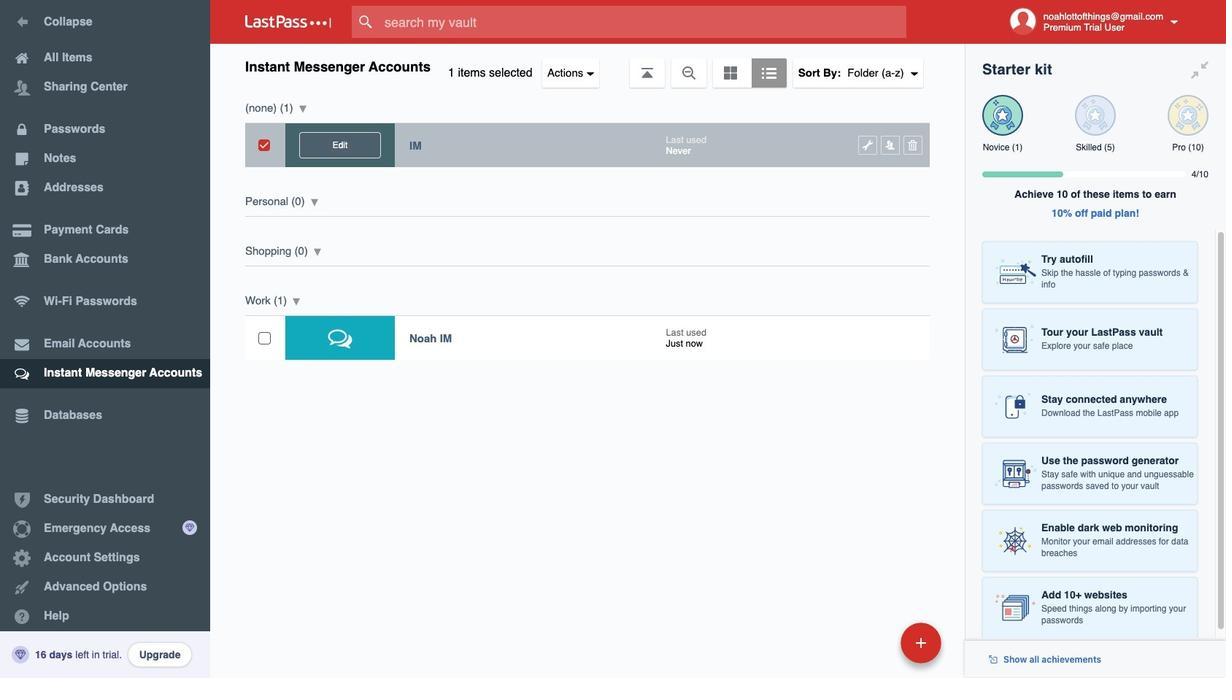 Task type: describe. For each thing, give the bounding box(es) containing it.
Search search field
[[352, 6, 935, 38]]

vault options navigation
[[210, 44, 965, 88]]

search my vault text field
[[352, 6, 935, 38]]

new item element
[[801, 622, 947, 664]]

main navigation navigation
[[0, 0, 210, 678]]



Task type: vqa. For each thing, say whether or not it's contained in the screenshot.
MAIN NAVIGATION navigation
yes



Task type: locate. For each thing, give the bounding box(es) containing it.
new item navigation
[[801, 618, 951, 678]]

lastpass image
[[245, 15, 332, 28]]



